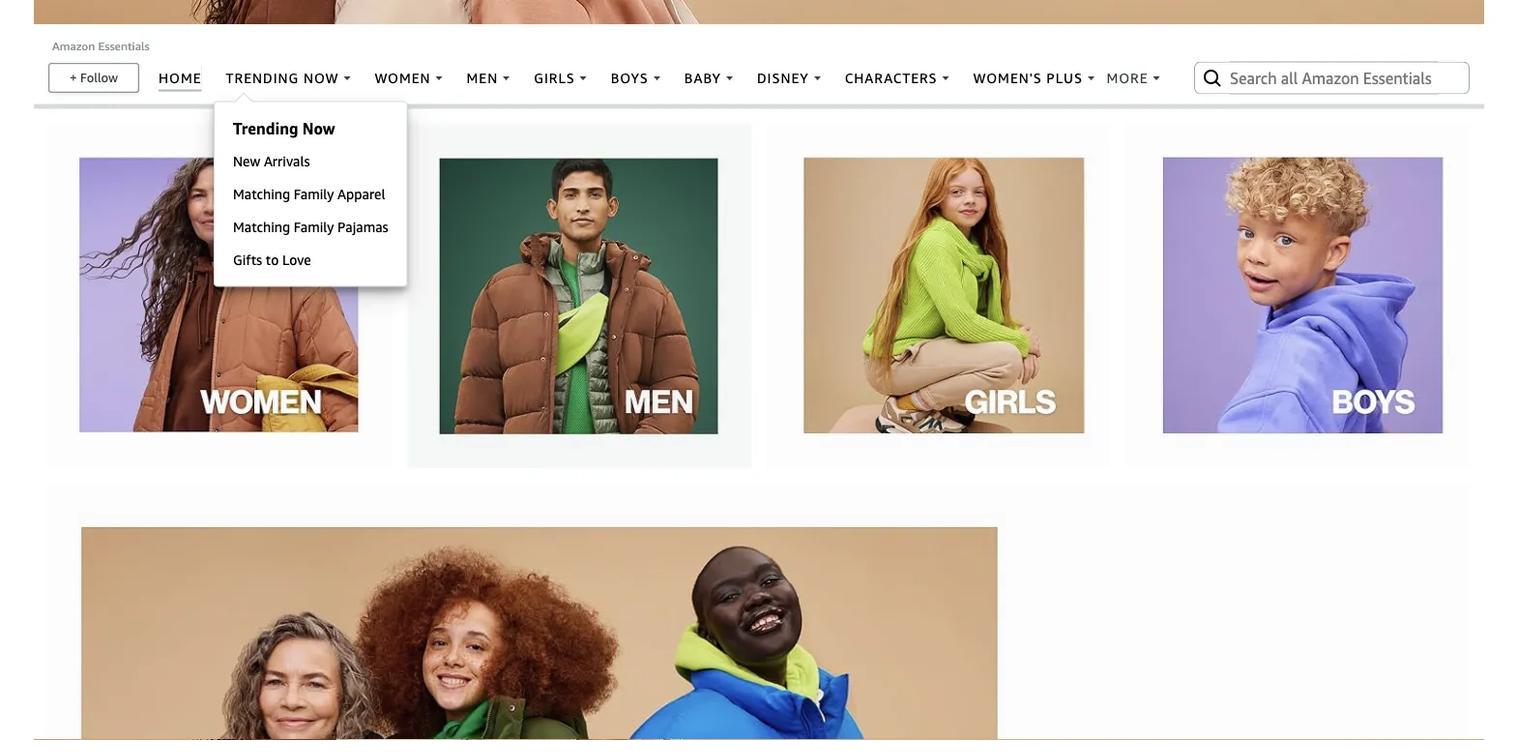 Task type: locate. For each thing, give the bounding box(es) containing it.
+ follow
[[70, 70, 118, 85]]

amazon essentials
[[52, 39, 150, 53]]

amazon essentials link
[[52, 39, 150, 53]]

amazon
[[52, 39, 95, 53]]

+ follow button
[[50, 64, 138, 91]]

Search all Amazon Essentials search field
[[1231, 61, 1439, 94]]

follow
[[80, 70, 118, 85]]



Task type: describe. For each thing, give the bounding box(es) containing it.
essentials
[[98, 39, 150, 53]]

search image
[[1202, 66, 1225, 89]]

+
[[70, 70, 77, 85]]



Task type: vqa. For each thing, say whether or not it's contained in the screenshot.
Amazon Essentials
yes



